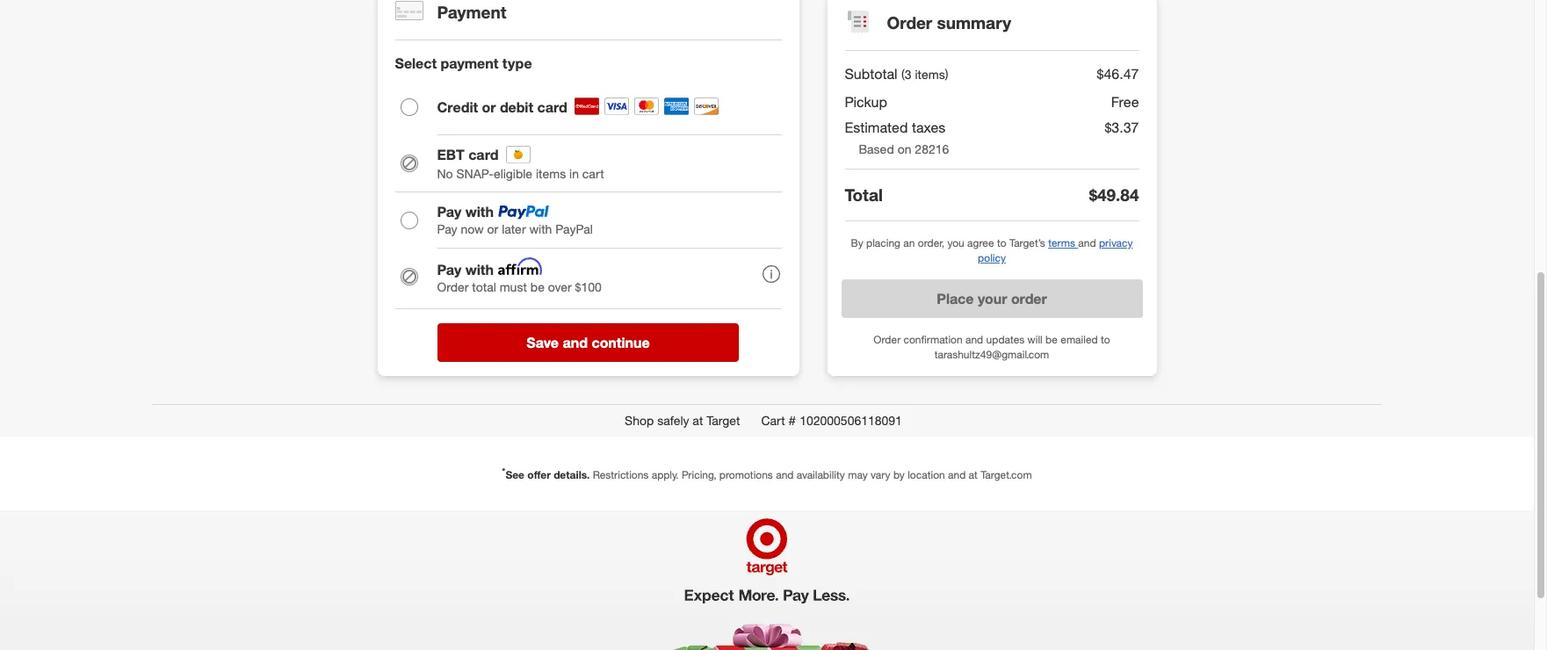 Task type: describe. For each thing, give the bounding box(es) containing it.
0 horizontal spatial at
[[693, 413, 703, 428]]

28216
[[915, 141, 950, 156]]

pickup
[[845, 93, 888, 110]]

1 vertical spatial with
[[530, 221, 552, 236]]

Credit or debit card radio
[[400, 98, 418, 116]]

pay now or later with paypal
[[437, 221, 593, 236]]

0 horizontal spatial card
[[469, 146, 499, 163]]

by
[[851, 236, 864, 249]]

see
[[506, 468, 525, 482]]

total
[[845, 184, 883, 204]]

items
[[536, 166, 566, 181]]

*
[[502, 466, 506, 476]]

emailed
[[1061, 333, 1098, 346]]

1 pay from the top
[[437, 203, 462, 221]]

terms link
[[1049, 236, 1079, 249]]

1 horizontal spatial card
[[538, 98, 568, 116]]

free
[[1112, 93, 1140, 110]]

cart
[[762, 413, 786, 428]]

save
[[527, 334, 559, 352]]

cart # 102000506118091
[[762, 413, 903, 428]]

over
[[548, 280, 572, 295]]

place your order
[[937, 290, 1047, 307]]

be inside the order confirmation and updates will be emailed to tarashultz49@gmail.com
[[1046, 333, 1058, 346]]

subtotal
[[845, 64, 898, 82]]

summary
[[937, 12, 1012, 32]]

terms
[[1049, 236, 1076, 249]]

0 horizontal spatial to
[[998, 236, 1007, 249]]

on
[[898, 141, 912, 156]]

type
[[503, 54, 532, 72]]

location
[[908, 468, 946, 482]]

102000506118091
[[800, 413, 903, 428]]

safely
[[658, 413, 690, 428]]

order for order summary
[[887, 12, 933, 32]]

order confirmation and updates will be emailed to tarashultz49@gmail.com
[[874, 333, 1111, 361]]

order,
[[918, 236, 945, 249]]

snap-
[[457, 166, 494, 181]]

eligible
[[494, 166, 533, 181]]

order summary
[[887, 12, 1012, 32]]

no
[[437, 166, 453, 181]]

you
[[948, 236, 965, 249]]

based
[[859, 141, 895, 156]]

an
[[904, 236, 915, 249]]

target.com
[[981, 468, 1032, 482]]

cart
[[583, 166, 604, 181]]

$3.37
[[1105, 118, 1140, 136]]

policy
[[978, 251, 1006, 264]]

placing
[[867, 236, 901, 249]]

vary
[[871, 468, 891, 482]]

privacy policy link
[[978, 236, 1133, 264]]

place
[[937, 290, 974, 307]]

based on 28216
[[859, 141, 950, 156]]

Pay with Affirm radio
[[400, 268, 418, 286]]

target: expect more. pay less. image
[[520, 511, 1014, 650]]

paypal
[[556, 221, 593, 236]]

subtotal (3 items)
[[845, 64, 949, 82]]

in
[[570, 166, 579, 181]]

1 vertical spatial or
[[487, 221, 499, 236]]

payment
[[437, 1, 507, 22]]

$100
[[575, 280, 602, 295]]

shop
[[625, 413, 654, 428]]

shop safely at target
[[625, 413, 741, 428]]

continue
[[592, 334, 650, 352]]

apply.
[[652, 468, 679, 482]]



Task type: vqa. For each thing, say whether or not it's contained in the screenshot.
7 button
no



Task type: locate. For each thing, give the bounding box(es) containing it.
estimated
[[845, 118, 908, 136]]

card up snap-
[[469, 146, 499, 163]]

taxes
[[912, 118, 946, 136]]

2 vertical spatial with
[[466, 261, 494, 279]]

1 vertical spatial pay with
[[437, 261, 494, 279]]

no snap-eligible items in cart
[[437, 166, 604, 181]]

must
[[500, 280, 527, 295]]

at
[[693, 413, 703, 428], [969, 468, 978, 482]]

order
[[887, 12, 933, 32], [437, 280, 469, 295], [874, 333, 901, 346]]

pay
[[437, 203, 462, 221], [437, 221, 458, 236], [437, 261, 462, 279]]

1 vertical spatial to
[[1101, 333, 1111, 346]]

by placing an order, you agree to target's terms and
[[851, 236, 1100, 249]]

(3
[[902, 66, 912, 81]]

privacy
[[1100, 236, 1133, 249]]

2 vertical spatial pay
[[437, 261, 462, 279]]

2 vertical spatial order
[[874, 333, 901, 346]]

1 vertical spatial pay
[[437, 221, 458, 236]]

credit
[[437, 98, 478, 116]]

pricing,
[[682, 468, 717, 482]]

ebt
[[437, 146, 465, 163]]

to
[[998, 236, 1007, 249], [1101, 333, 1111, 346]]

select payment type
[[395, 54, 532, 72]]

Pay with PayPal radio
[[400, 212, 418, 229]]

0 vertical spatial be
[[531, 280, 545, 295]]

place your order button
[[842, 279, 1143, 318]]

updates
[[987, 333, 1025, 346]]

and inside "button"
[[563, 334, 588, 352]]

and inside the order confirmation and updates will be emailed to tarashultz49@gmail.com
[[966, 333, 984, 346]]

promotions
[[720, 468, 773, 482]]

total
[[472, 280, 496, 295]]

save and continue
[[527, 334, 650, 352]]

1 vertical spatial at
[[969, 468, 978, 482]]

pay with
[[437, 203, 494, 221], [437, 261, 494, 279]]

0 horizontal spatial be
[[531, 280, 545, 295]]

now
[[461, 221, 484, 236]]

0 vertical spatial pay with
[[437, 203, 494, 221]]

target
[[707, 413, 741, 428]]

at left target.com
[[969, 468, 978, 482]]

and right terms
[[1079, 236, 1097, 249]]

availability
[[797, 468, 845, 482]]

1 horizontal spatial at
[[969, 468, 978, 482]]

affirm image
[[498, 264, 538, 275]]

order total must be over $100
[[437, 280, 602, 295]]

with
[[466, 203, 494, 221], [530, 221, 552, 236], [466, 261, 494, 279]]

1 vertical spatial card
[[469, 146, 499, 163]]

later
[[502, 221, 526, 236]]

will
[[1028, 333, 1043, 346]]

items)
[[915, 66, 949, 81]]

or right now
[[487, 221, 499, 236]]

with up now
[[466, 203, 494, 221]]

0 vertical spatial with
[[466, 203, 494, 221]]

may
[[848, 468, 868, 482]]

order for order confirmation and updates will be emailed to tarashultz49@gmail.com
[[874, 333, 901, 346]]

pay left now
[[437, 221, 458, 236]]

order left the confirmation
[[874, 333, 901, 346]]

and
[[1079, 236, 1097, 249], [966, 333, 984, 346], [563, 334, 588, 352], [776, 468, 794, 482], [948, 468, 966, 482]]

privacy policy
[[978, 236, 1133, 264]]

order inside the order confirmation and updates will be emailed to tarashultz49@gmail.com
[[874, 333, 901, 346]]

to right emailed
[[1101, 333, 1111, 346]]

affirm image
[[494, 257, 547, 275]]

1 horizontal spatial to
[[1101, 333, 1111, 346]]

details.
[[554, 468, 590, 482]]

$49.84
[[1090, 184, 1140, 204]]

0 vertical spatial order
[[887, 12, 933, 32]]

1 horizontal spatial be
[[1046, 333, 1058, 346]]

1 pay with from the top
[[437, 203, 494, 221]]

debit
[[500, 98, 534, 116]]

to up 'policy'
[[998, 236, 1007, 249]]

or left debit at top
[[482, 98, 496, 116]]

and left availability
[[776, 468, 794, 482]]

ebt card
[[437, 146, 499, 163]]

select
[[395, 54, 437, 72]]

1 vertical spatial be
[[1046, 333, 1058, 346]]

#
[[789, 413, 796, 428]]

be left over at the left of the page
[[531, 280, 545, 295]]

credit or debit card
[[437, 98, 568, 116]]

and up tarashultz49@gmail.com
[[966, 333, 984, 346]]

offer
[[528, 468, 551, 482]]

2 pay with from the top
[[437, 261, 494, 279]]

0 vertical spatial to
[[998, 236, 1007, 249]]

payment
[[441, 54, 499, 72]]

estimated taxes
[[845, 118, 946, 136]]

with right later
[[530, 221, 552, 236]]

pay up now
[[437, 203, 462, 221]]

your
[[978, 290, 1008, 307]]

restrictions
[[593, 468, 649, 482]]

with up total
[[466, 261, 494, 279]]

1 vertical spatial order
[[437, 280, 469, 295]]

0 vertical spatial pay
[[437, 203, 462, 221]]

order
[[1012, 290, 1047, 307]]

0 vertical spatial card
[[538, 98, 568, 116]]

pay right pay with affirm radio
[[437, 261, 462, 279]]

order for order total must be over $100
[[437, 280, 469, 295]]

and right location on the right bottom of the page
[[948, 468, 966, 482]]

at inside * see offer details. restrictions apply. pricing, promotions and availability may vary by location and at target.com
[[969, 468, 978, 482]]

to inside the order confirmation and updates will be emailed to tarashultz49@gmail.com
[[1101, 333, 1111, 346]]

0 vertical spatial at
[[693, 413, 703, 428]]

card right debit at top
[[538, 98, 568, 116]]

$46.47
[[1097, 64, 1140, 82]]

3 pay from the top
[[437, 261, 462, 279]]

by
[[894, 468, 905, 482]]

card
[[538, 98, 568, 116], [469, 146, 499, 163]]

at right safely
[[693, 413, 703, 428]]

be right will
[[1046, 333, 1058, 346]]

confirmation
[[904, 333, 963, 346]]

pay with up total
[[437, 261, 494, 279]]

agree
[[968, 236, 995, 249]]

2 pay from the top
[[437, 221, 458, 236]]

or
[[482, 98, 496, 116], [487, 221, 499, 236]]

target's
[[1010, 236, 1046, 249]]

Add EBT card radio
[[400, 155, 418, 172]]

* see offer details. restrictions apply. pricing, promotions and availability may vary by location and at target.com
[[502, 466, 1032, 482]]

and right save
[[563, 334, 588, 352]]

0 vertical spatial or
[[482, 98, 496, 116]]

tarashultz49@gmail.com
[[935, 348, 1050, 361]]

order left total
[[437, 280, 469, 295]]

pay with up now
[[437, 203, 494, 221]]

be
[[531, 280, 545, 295], [1046, 333, 1058, 346]]

order up (3
[[887, 12, 933, 32]]

save and continue button
[[438, 323, 739, 362]]



